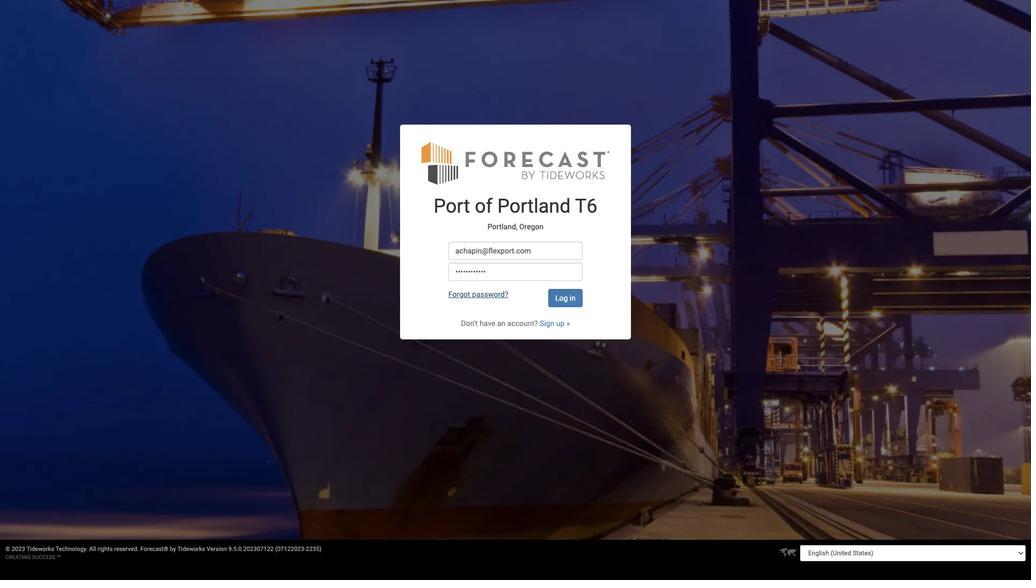 Task type: vqa. For each thing, say whether or not it's contained in the screenshot.
'Don't have an account? Sign up »'
yes



Task type: locate. For each thing, give the bounding box(es) containing it.
in
[[570, 294, 576, 302]]

have
[[480, 319, 495, 328]]

by
[[170, 546, 176, 553]]

port
[[434, 195, 470, 218]]

an
[[497, 319, 506, 328]]

of
[[475, 195, 493, 218]]

account?
[[507, 319, 538, 328]]

9.5.0.202307122
[[228, 546, 274, 553]]

℠
[[57, 554, 61, 560]]

sign
[[540, 319, 555, 328]]

tideworks
[[26, 546, 54, 553], [177, 546, 205, 553]]

0 horizontal spatial tideworks
[[26, 546, 54, 553]]

portland
[[497, 195, 571, 218]]

2023
[[12, 546, 25, 553]]

tideworks right by
[[177, 546, 205, 553]]

2235)
[[306, 546, 322, 553]]

tideworks up success
[[26, 546, 54, 553]]

Password password field
[[448, 263, 583, 281]]

forgot password? log in
[[448, 290, 576, 302]]

(07122023-
[[275, 546, 306, 553]]

forgot password? link
[[448, 290, 508, 299]]

oregon
[[519, 222, 544, 231]]

version
[[207, 546, 227, 553]]

1 horizontal spatial tideworks
[[177, 546, 205, 553]]

reserved.
[[114, 546, 139, 553]]

up
[[556, 319, 565, 328]]

log in button
[[548, 289, 583, 307]]



Task type: describe. For each thing, give the bounding box(es) containing it.
port of portland t6 portland, oregon
[[434, 195, 598, 231]]

success
[[32, 554, 55, 560]]

don't
[[461, 319, 478, 328]]

© 2023 tideworks technology. all rights reserved. forecast® by tideworks version 9.5.0.202307122 (07122023-2235) creating success ℠
[[5, 546, 322, 560]]

creating
[[5, 554, 31, 560]]

technology.
[[56, 546, 88, 553]]

rights
[[98, 546, 113, 553]]

forecast®
[[140, 546, 168, 553]]

password?
[[472, 290, 508, 299]]

forgot
[[448, 290, 470, 299]]

log
[[555, 294, 568, 302]]

©
[[5, 546, 10, 553]]

t6
[[575, 195, 598, 218]]

»
[[567, 319, 570, 328]]

don't have an account? sign up »
[[461, 319, 570, 328]]

forecast® by tideworks image
[[422, 141, 610, 185]]

all
[[89, 546, 96, 553]]

2 tideworks from the left
[[177, 546, 205, 553]]

Email or username text field
[[448, 242, 583, 260]]

sign up » link
[[540, 319, 570, 328]]

1 tideworks from the left
[[26, 546, 54, 553]]

portland,
[[488, 222, 518, 231]]



